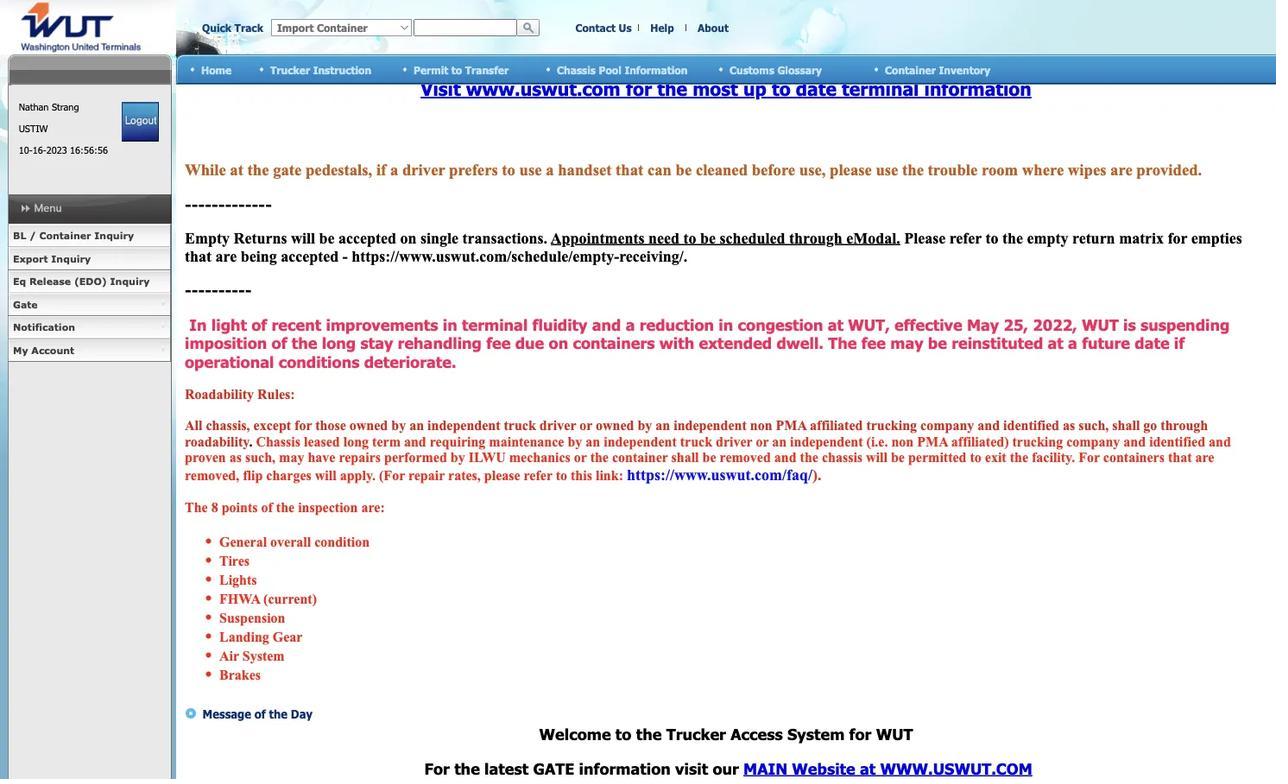 Task type: vqa. For each thing, say whether or not it's contained in the screenshot.
Release
yes



Task type: locate. For each thing, give the bounding box(es) containing it.
glossary
[[778, 63, 823, 76]]

inquiry
[[94, 230, 134, 241], [51, 253, 91, 264], [110, 276, 150, 287]]

home
[[201, 63, 232, 76]]

container
[[886, 63, 936, 76], [39, 230, 91, 241]]

login image
[[122, 102, 159, 142]]

/
[[29, 230, 36, 241]]

notification link
[[8, 316, 171, 339]]

1 horizontal spatial container
[[886, 63, 936, 76]]

inventory
[[940, 63, 991, 76]]

trucker instruction
[[270, 63, 372, 76]]

bl
[[13, 230, 26, 241]]

permit to transfer
[[414, 63, 509, 76]]

inquiry for (edo)
[[110, 276, 150, 287]]

container up export inquiry at the top of page
[[39, 230, 91, 241]]

chassis pool information
[[557, 63, 688, 76]]

inquiry up export inquiry link
[[94, 230, 134, 241]]

2 vertical spatial inquiry
[[110, 276, 150, 287]]

10-16-2023 16:56:56
[[19, 144, 108, 156]]

export inquiry
[[13, 253, 91, 264]]

eq
[[13, 276, 26, 287]]

nathan strang
[[19, 101, 79, 113]]

to
[[452, 63, 462, 76]]

help link
[[651, 21, 675, 34]]

transfer
[[465, 63, 509, 76]]

my
[[13, 344, 28, 356]]

0 vertical spatial container
[[886, 63, 936, 76]]

0 horizontal spatial container
[[39, 230, 91, 241]]

trucker
[[270, 63, 310, 76]]

container left inventory
[[886, 63, 936, 76]]

contact us link
[[576, 21, 632, 34]]

None text field
[[414, 19, 518, 36]]

inquiry for container
[[94, 230, 134, 241]]

nathan
[[19, 101, 49, 113]]

customs glossary
[[730, 63, 823, 76]]

inquiry down bl / container inquiry
[[51, 253, 91, 264]]

(edo)
[[74, 276, 107, 287]]

ustiw
[[19, 123, 48, 134]]

contact
[[576, 21, 616, 34]]

track
[[235, 21, 263, 34]]

quick track
[[202, 21, 263, 34]]

inquiry right (edo)
[[110, 276, 150, 287]]

0 vertical spatial inquiry
[[94, 230, 134, 241]]

eq release (edo) inquiry
[[13, 276, 150, 287]]

account
[[31, 344, 74, 356]]

strang
[[52, 101, 79, 113]]

release
[[29, 276, 71, 287]]

notification
[[13, 321, 75, 333]]



Task type: describe. For each thing, give the bounding box(es) containing it.
customs
[[730, 63, 775, 76]]

bl / container inquiry link
[[8, 225, 171, 248]]

export inquiry link
[[8, 248, 171, 270]]

16:56:56
[[70, 144, 108, 156]]

contact us
[[576, 21, 632, 34]]

about link
[[698, 21, 729, 34]]

gate link
[[8, 293, 171, 316]]

about
[[698, 21, 729, 34]]

my account link
[[8, 339, 171, 362]]

pool
[[599, 63, 622, 76]]

2023
[[46, 144, 67, 156]]

16-
[[33, 144, 46, 156]]

us
[[619, 21, 632, 34]]

information
[[625, 63, 688, 76]]

help
[[651, 21, 675, 34]]

10-
[[19, 144, 33, 156]]

my account
[[13, 344, 74, 356]]

1 vertical spatial inquiry
[[51, 253, 91, 264]]

1 vertical spatial container
[[39, 230, 91, 241]]

gate
[[13, 299, 38, 310]]

permit
[[414, 63, 449, 76]]

export
[[13, 253, 48, 264]]

bl / container inquiry
[[13, 230, 134, 241]]

quick
[[202, 21, 232, 34]]

container inventory
[[886, 63, 991, 76]]

eq release (edo) inquiry link
[[8, 270, 171, 293]]

instruction
[[313, 63, 372, 76]]

chassis
[[557, 63, 596, 76]]



